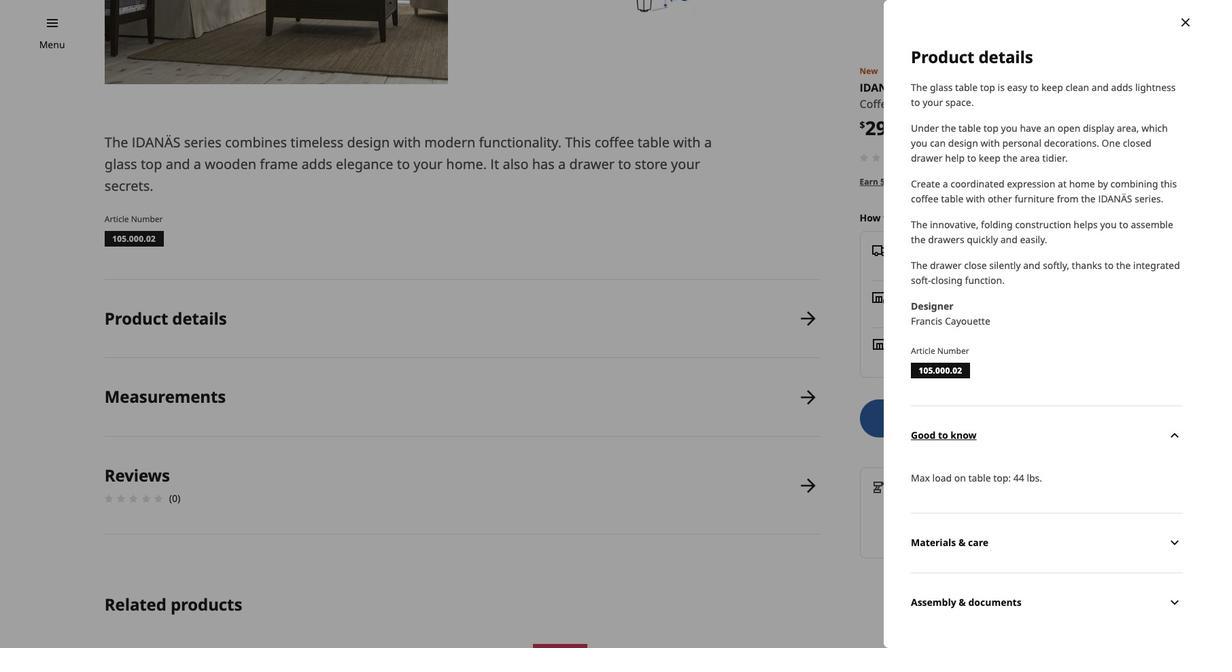Task type: vqa. For each thing, say whether or not it's contained in the screenshot.
the left Odger
no



Task type: locate. For each thing, give the bounding box(es) containing it.
design up 'help'
[[948, 136, 978, 149]]

idanäs inside "create a coordinated expression at home by combining this coffee table with other furniture from the idanäs series."
[[1098, 192, 1133, 205]]

review: 0 out of 5 stars. total reviews: 0 image down reviews
[[101, 491, 166, 507]]

close
[[964, 259, 987, 272]]

1 vertical spatial keep
[[979, 151, 1001, 164]]

the up the soft-
[[911, 259, 928, 272]]

the left integrated
[[1116, 259, 1131, 272]]

idanäs up 'coffee'
[[860, 80, 901, 95]]

1 horizontal spatial product details
[[911, 46, 1033, 68]]

at inside "create a coordinated expression at home by combining this coffee table with other furniture from the idanäs series."
[[1058, 177, 1067, 190]]

1 vertical spatial canton,
[[944, 352, 979, 365]]

have
[[1020, 122, 1042, 134]]

ikea left using
[[950, 176, 969, 187]]

in stock at canton, mi group
[[896, 352, 993, 365]]

1 vertical spatial product
[[105, 307, 168, 330]]

top inside under the table top you have an open display area, which you can design with personal decorations. one closed drawer help to keep the area tidier.
[[984, 122, 999, 134]]

0 vertical spatial up
[[918, 290, 931, 303]]

tidier.
[[1043, 151, 1068, 164]]

0 vertical spatial top
[[980, 81, 995, 94]]

new
[[860, 65, 878, 77]]

2 vertical spatial you
[[1100, 218, 1117, 231]]

coffee
[[595, 133, 634, 151], [911, 192, 939, 205]]

0 vertical spatial coffee
[[595, 133, 634, 151]]

softly,
[[1043, 259, 1070, 272]]

product details inside button
[[105, 307, 227, 330]]

store inside the in store in stock at canton, mi
[[908, 337, 932, 350]]

at for up
[[932, 305, 940, 318]]

article number inside product details dialog
[[911, 345, 969, 357]]

1 vertical spatial article
[[911, 345, 935, 357]]

1 vertical spatial review: 0 out of 5 stars. total reviews: 0 image
[[101, 491, 166, 507]]

0 vertical spatial (0)
[[924, 151, 936, 164]]

the for the idanäs series combines timeless design with modern functionality. this coffee table with a glass top and a wooden frame adds elegance to your home. it also has a drawer to store your secrets.
[[105, 133, 128, 151]]

a inside "create a coordinated expression at home by combining this coffee table with other furniture from the idanäs series."
[[943, 177, 948, 190]]

credit
[[1050, 176, 1075, 187]]

and left softly,
[[1023, 259, 1041, 272]]

at inside pick up pick up at canton, mi
[[932, 305, 940, 318]]

0 vertical spatial mi
[[980, 305, 992, 318]]

2 pick from the top
[[896, 305, 914, 318]]

in left stock
[[896, 352, 905, 365]]

2 vertical spatial top
[[141, 155, 162, 173]]

0 vertical spatial glass
[[930, 81, 953, 94]]

1 horizontal spatial idanäs
[[860, 80, 901, 95]]

design up elegance
[[347, 133, 390, 151]]

299
[[865, 115, 899, 141]]

0 vertical spatial idanäs
[[860, 80, 901, 95]]

mi down cayouette
[[981, 352, 993, 365]]

0 vertical spatial product
[[911, 46, 975, 68]]

0 horizontal spatial adds
[[301, 155, 332, 173]]

1 vertical spatial number
[[938, 345, 969, 357]]

top inside the glass table top is easy to keep clean and adds lightness to your space.
[[980, 81, 995, 94]]

combining
[[1111, 177, 1158, 190]]

0 horizontal spatial (0)
[[169, 493, 180, 505]]

(0) inside list
[[169, 493, 180, 505]]

canton, mi button for in stock at
[[944, 352, 993, 365]]

0 horizontal spatial ikea
[[950, 176, 969, 187]]

the inside "the innovative, folding construction helps you to assemble the drawers quickly and easily."
[[911, 233, 926, 246]]

keep up using
[[979, 151, 1001, 164]]

elegance
[[336, 155, 393, 173]]

1 vertical spatial store
[[1133, 211, 1156, 224]]

0 horizontal spatial 105.000.02
[[113, 233, 156, 245]]

& for assembly
[[959, 596, 966, 609]]

article number down francis in the right of the page
[[911, 345, 969, 357]]

review: 0 out of 5 stars. total reviews: 0 image
[[856, 149, 922, 166], [101, 491, 166, 507]]

1 horizontal spatial ikea
[[1011, 176, 1029, 187]]

by right max
[[944, 480, 955, 493]]

article down francis in the right of the page
[[911, 345, 935, 357]]

0 vertical spatial details
[[979, 46, 1033, 68]]

1 vertical spatial article number
[[911, 345, 969, 357]]

ikea left visa
[[1011, 176, 1029, 187]]

1 horizontal spatial 105.000.02
[[919, 365, 962, 376]]

0 vertical spatial pick
[[896, 290, 916, 303]]

the up can
[[942, 122, 956, 134]]

using
[[971, 176, 993, 187]]

0 vertical spatial article number
[[105, 213, 163, 225]]

105.000.02 down francis in the right of the page
[[919, 365, 962, 376]]

idanäs down details
[[1098, 192, 1133, 205]]

the up table,
[[911, 81, 928, 94]]

0 vertical spatial keep
[[1042, 81, 1063, 94]]

the inside button
[[995, 176, 1009, 187]]

delivery
[[899, 243, 938, 256]]

store inside button
[[1133, 211, 1156, 224]]

and down series
[[166, 155, 190, 173]]

mi inside the in store in stock at canton, mi
[[981, 352, 993, 365]]

1 horizontal spatial idanäs coffee table, dark brown stained, 31 1/2x31 1/2 " image
[[462, 0, 805, 84]]

0 horizontal spatial your
[[414, 155, 443, 173]]

0 horizontal spatial idanäs coffee table, dark brown stained, 31 1/2x31 1/2 " image
[[105, 0, 448, 84]]

1 vertical spatial mi
[[981, 352, 993, 365]]

the up secrets.
[[105, 133, 128, 151]]

under the table top you have an open display area, which you can design with personal decorations. one closed drawer help to keep the area tidier.
[[911, 122, 1168, 164]]

article
[[105, 213, 129, 225], [911, 345, 935, 357]]

0 horizontal spatial details
[[172, 307, 227, 330]]

1 vertical spatial canton, mi button
[[944, 352, 993, 365]]

glass inside the glass table top is easy to keep clean and adds lightness to your space.
[[930, 81, 953, 94]]

lbs.
[[1027, 472, 1042, 485]]

1 horizontal spatial by
[[1098, 177, 1108, 190]]

rotate 180 image
[[1167, 428, 1183, 444]]

adds inside the glass table top is easy to keep clean and adds lightness to your space.
[[1111, 81, 1133, 94]]

0 horizontal spatial product details
[[105, 307, 227, 330]]

product
[[911, 46, 975, 68], [105, 307, 168, 330]]

1 horizontal spatial you
[[1001, 122, 1018, 134]]

1 in from the top
[[896, 337, 905, 350]]

0 horizontal spatial idanäs
[[132, 133, 180, 151]]

0 horizontal spatial coffee
[[595, 133, 634, 151]]

one
[[1102, 136, 1121, 149]]

product details
[[911, 46, 1033, 68], [105, 307, 227, 330]]

glass
[[930, 81, 953, 94], [105, 155, 137, 173]]

to inside dropdown button
[[938, 429, 948, 442]]

what to expect button
[[896, 532, 963, 547]]

glass up secrets.
[[105, 155, 137, 173]]

top down stained,
[[984, 122, 999, 134]]

assembly up "estimated"
[[896, 480, 941, 493]]

0 horizontal spatial review: 0 out of 5 stars. total reviews: 0 image
[[101, 491, 166, 507]]

drawer down can
[[911, 151, 943, 164]]

0 vertical spatial article
[[105, 213, 129, 225]]

& for materials
[[959, 537, 966, 549]]

article down secrets.
[[105, 213, 129, 225]]

1 horizontal spatial (0)
[[924, 151, 936, 164]]

1 vertical spatial pick
[[896, 305, 914, 318]]

available
[[912, 258, 952, 271]]

has
[[532, 155, 555, 173]]

adds down timeless
[[301, 155, 332, 173]]

the for the innovative, folding construction helps you to assemble the drawers quickly and easily.
[[911, 218, 928, 231]]

your inside the glass table top is easy to keep clean and adds lightness to your space.
[[923, 96, 943, 109]]

max load on table top: 44 lbs.
[[911, 472, 1042, 485]]

in store in stock at canton, mi
[[896, 337, 993, 365]]

price
[[943, 510, 965, 523]]

number down cayouette
[[938, 345, 969, 357]]

1 horizontal spatial number
[[938, 345, 969, 357]]

it
[[490, 155, 499, 173]]

1/2
[[1080, 97, 1095, 112]]

store for change store
[[1133, 211, 1156, 224]]

store
[[635, 155, 668, 173], [1133, 211, 1156, 224], [908, 337, 932, 350]]

0 vertical spatial &
[[959, 537, 966, 549]]

coordinated
[[951, 177, 1005, 190]]

48146
[[953, 243, 980, 256]]

2 horizontal spatial you
[[1100, 218, 1117, 231]]

in up in stock at canton, mi group
[[896, 337, 905, 350]]

construction
[[1015, 218, 1071, 231]]

furniture
[[1015, 192, 1055, 205]]

the for the glass table top is easy to keep clean and adds lightness to your space.
[[911, 81, 928, 94]]

1 horizontal spatial product
[[911, 46, 975, 68]]

is
[[998, 81, 1005, 94]]

top up secrets.
[[141, 155, 162, 173]]

105.000.02 down secrets.
[[113, 233, 156, 245]]

drawer up closing on the top of page
[[930, 259, 962, 272]]

the
[[942, 122, 956, 134], [1003, 151, 1018, 164], [995, 176, 1009, 187], [1081, 192, 1096, 205], [911, 233, 926, 246], [1116, 259, 1131, 272]]

the down it
[[911, 233, 926, 246]]

1 horizontal spatial review: 0 out of 5 stars. total reviews: 0 image
[[856, 149, 922, 166]]

you right the helps
[[1100, 218, 1117, 231]]

2 horizontal spatial store
[[1133, 211, 1156, 224]]

coffee
[[860, 97, 893, 112]]

1 vertical spatial &
[[959, 596, 966, 609]]

1 horizontal spatial article
[[911, 345, 935, 357]]

visa
[[1032, 176, 1048, 187]]

0 horizontal spatial glass
[[105, 155, 137, 173]]

store inside the idanäs series combines timeless design with modern functionality. this coffee table with a glass top and a wooden frame adds elegance to your home. it also has a drawer to store your secrets.
[[635, 155, 668, 173]]

the up "other"
[[995, 176, 1009, 187]]

with inside "create a coordinated expression at home by combining this coffee table with other furniture from the idanäs series."
[[966, 192, 985, 205]]

article number down secrets.
[[105, 213, 163, 225]]

1 vertical spatial adds
[[301, 155, 332, 173]]

mi for in store in stock at canton, mi
[[981, 352, 993, 365]]

under
[[911, 122, 939, 134]]

1 vertical spatial 105.000.02
[[919, 365, 962, 376]]

0 vertical spatial product details
[[911, 46, 1033, 68]]

canton, inside pick up pick up at canton, mi
[[943, 305, 978, 318]]

table
[[955, 81, 978, 94], [959, 122, 981, 134], [638, 133, 670, 151], [941, 192, 964, 205], [969, 472, 991, 485]]

1 vertical spatial assembly
[[911, 596, 957, 609]]

load
[[933, 472, 952, 485]]

mi inside pick up pick up at canton, mi
[[980, 305, 992, 318]]

pick
[[896, 290, 916, 303], [896, 305, 914, 318]]

drawer inside under the table top you have an open display area, which you can design with personal decorations. one closed drawer help to keep the area tidier.
[[911, 151, 943, 164]]

(0) down can
[[924, 151, 936, 164]]

0 horizontal spatial design
[[347, 133, 390, 151]]

the inside the drawer close silently and softly, thanks to the integrated soft-closing function.
[[911, 259, 928, 272]]

coffee right this
[[595, 133, 634, 151]]

assembly down the materials
[[911, 596, 957, 609]]

0 vertical spatial adds
[[1111, 81, 1133, 94]]

adds left lightness
[[1111, 81, 1133, 94]]

& left care on the bottom right of page
[[959, 537, 966, 549]]

0 vertical spatial canton,
[[943, 305, 978, 318]]

the down home
[[1081, 192, 1096, 205]]

timeless
[[291, 133, 344, 151]]

and up "
[[1092, 81, 1109, 94]]

0 vertical spatial 105.000.02
[[113, 233, 156, 245]]

to inside the drawer close silently and softly, thanks to the integrated soft-closing function.
[[1105, 259, 1114, 272]]

1 vertical spatial product details
[[105, 307, 227, 330]]

it
[[914, 211, 921, 224]]

1 pick from the top
[[896, 290, 916, 303]]

the inside "the innovative, folding construction helps you to assemble the drawers quickly and easily."
[[911, 218, 928, 231]]

2 horizontal spatial idanäs
[[1098, 192, 1133, 205]]

what to expect
[[896, 533, 963, 546]]

(0)
[[924, 151, 936, 164], [169, 493, 180, 505]]

(0) down reviews
[[169, 493, 180, 505]]

coffee down create
[[911, 192, 939, 205]]

1 horizontal spatial adds
[[1111, 81, 1133, 94]]

1 horizontal spatial glass
[[930, 81, 953, 94]]

1 vertical spatial details
[[172, 307, 227, 330]]

mi down function.
[[980, 305, 992, 318]]

pick up at canton, mi group
[[896, 305, 992, 318]]

at for expression
[[1058, 177, 1067, 190]]

up
[[918, 290, 931, 303], [916, 305, 929, 318]]

idanäs left series
[[132, 133, 180, 151]]

idanäs coffee table, dark brown stained, 31 1/2x31 1/2 " image
[[105, 0, 448, 84], [462, 0, 805, 84]]

(0) for the review: 0 out of 5 stars. total reviews: 0 image in the list
[[169, 493, 180, 505]]

menu button
[[39, 37, 65, 52]]

from
[[1057, 192, 1079, 205]]

0 horizontal spatial by
[[944, 480, 955, 493]]

mi
[[980, 305, 992, 318], [981, 352, 993, 365]]

card*.
[[1077, 176, 1103, 187]]

0 vertical spatial assembly
[[896, 480, 941, 493]]

1 vertical spatial you
[[911, 136, 928, 149]]

functionality.
[[479, 133, 562, 151]]

1 vertical spatial glass
[[105, 155, 137, 173]]

1 horizontal spatial article number
[[911, 345, 969, 357]]

1 vertical spatial by
[[944, 480, 955, 493]]

function.
[[965, 274, 1005, 287]]

1 horizontal spatial coffee
[[911, 192, 939, 205]]

details
[[979, 46, 1033, 68], [172, 307, 227, 330]]

1 horizontal spatial design
[[948, 136, 978, 149]]

review: 0 out of 5 stars. total reviews: 0 image up 5% on the top right of the page
[[856, 149, 922, 166]]

0 vertical spatial store
[[635, 155, 668, 173]]

0 vertical spatial by
[[1098, 177, 1108, 190]]

1 vertical spatial idanäs
[[132, 133, 180, 151]]

list
[[101, 280, 819, 535]]

2 idanäs coffee table, dark brown stained, 31 1/2x31 1/2 " image from the left
[[462, 0, 805, 84]]

at inside button
[[940, 176, 948, 187]]

product details dialog
[[884, 0, 1210, 649]]

0 horizontal spatial keep
[[979, 151, 1001, 164]]

1 vertical spatial coffee
[[911, 192, 939, 205]]

canton, mi button
[[943, 305, 992, 318], [944, 352, 993, 365]]

1 horizontal spatial store
[[908, 337, 932, 350]]

keep inside under the table top you have an open display area, which you can design with personal decorations. one closed drawer help to keep the area tidier.
[[979, 151, 1001, 164]]

the up delivery
[[911, 218, 928, 231]]

drawer inside the drawer close silently and softly, thanks to the integrated soft-closing function.
[[930, 259, 962, 272]]

to inside button
[[922, 533, 931, 546]]

0 horizontal spatial store
[[635, 155, 668, 173]]

expression
[[1007, 177, 1056, 190]]

keep up 1/2x31
[[1042, 81, 1063, 94]]

(0) inside (0) 'button'
[[924, 151, 936, 164]]

&
[[959, 537, 966, 549], [959, 596, 966, 609]]

at inside the in store in stock at canton, mi
[[933, 352, 942, 365]]

drawer inside the idanäs series combines timeless design with modern functionality. this coffee table with a glass top and a wooden frame adds elegance to your home. it also has a drawer to store your secrets.
[[569, 155, 615, 173]]

0 horizontal spatial number
[[131, 213, 163, 225]]

canton, mi button for pick up at
[[943, 305, 992, 318]]

series
[[184, 133, 222, 151]]

design
[[347, 133, 390, 151], [948, 136, 978, 149]]

products
[[171, 594, 242, 616]]

0 vertical spatial review: 0 out of 5 stars. total reviews: 0 image
[[856, 149, 922, 166]]

105.000.02
[[113, 233, 156, 245], [919, 365, 962, 376]]

product details inside dialog
[[911, 46, 1033, 68]]

other
[[988, 192, 1012, 205]]

1 vertical spatial top
[[984, 122, 999, 134]]

and down folding
[[1001, 233, 1018, 246]]

the inside the drawer close silently and softly, thanks to the integrated soft-closing function.
[[1116, 259, 1131, 272]]

your
[[923, 96, 943, 109], [414, 155, 443, 173], [671, 155, 700, 173]]

drawer down this
[[569, 155, 615, 173]]

you inside "the innovative, folding construction helps you to assemble the drawers quickly and easily."
[[1100, 218, 1117, 231]]

0 horizontal spatial product
[[105, 307, 168, 330]]

canton, inside the in store in stock at canton, mi
[[944, 352, 979, 365]]

2 vertical spatial store
[[908, 337, 932, 350]]

& left documents
[[959, 596, 966, 609]]

you up 'personal'
[[1001, 122, 1018, 134]]

top
[[980, 81, 995, 94], [984, 122, 999, 134], [141, 155, 162, 173]]

helps
[[1074, 218, 1098, 231]]

change store
[[1096, 211, 1156, 224]]

you down under
[[911, 136, 928, 149]]

secrets.
[[105, 177, 153, 195]]

table inside the idanäs series combines timeless design with modern functionality. this coffee table with a glass top and a wooden frame adds elegance to your home. it also has a drawer to store your secrets.
[[638, 133, 670, 151]]

0 vertical spatial canton, mi button
[[943, 305, 992, 318]]

2 vertical spatial idanäs
[[1098, 192, 1133, 205]]

adds
[[1111, 81, 1133, 94], [301, 155, 332, 173]]

details inside dialog
[[979, 46, 1033, 68]]

the inside the idanäs series combines timeless design with modern functionality. this coffee table with a glass top and a wooden frame adds elegance to your home. it also has a drawer to store your secrets.
[[105, 133, 128, 151]]

1 vertical spatial in
[[896, 352, 905, 365]]

article inside product details dialog
[[911, 345, 935, 357]]

the inside the glass table top is easy to keep clean and adds lightness to your space.
[[911, 81, 928, 94]]

assembly inside dropdown button
[[911, 596, 957, 609]]

number inside product details dialog
[[938, 345, 969, 357]]

2 horizontal spatial your
[[923, 96, 943, 109]]

1 horizontal spatial details
[[979, 46, 1033, 68]]

product inside dialog
[[911, 46, 975, 68]]

number down secrets.
[[131, 213, 163, 225]]

glass up dark
[[930, 81, 953, 94]]

reviews heading
[[105, 465, 170, 487]]

by right home
[[1098, 177, 1108, 190]]

1 horizontal spatial keep
[[1042, 81, 1063, 94]]

create
[[911, 177, 940, 190]]

expect
[[934, 533, 963, 546]]

coffee inside "create a coordinated expression at home by combining this coffee table with other furniture from the idanäs series."
[[911, 192, 939, 205]]

0 horizontal spatial article number
[[105, 213, 163, 225]]

$ 299 99
[[860, 115, 913, 141]]

top left the 'is'
[[980, 81, 995, 94]]

1 vertical spatial (0)
[[169, 493, 180, 505]]



Task type: describe. For each thing, give the bounding box(es) containing it.
designer francis cayouette
[[911, 300, 991, 327]]

pick up pick up at canton, mi
[[896, 290, 992, 318]]

this
[[1161, 177, 1177, 190]]

top for you
[[984, 122, 999, 134]]

an
[[1044, 122, 1055, 134]]

quickly
[[967, 233, 998, 246]]

top inside the idanäs series combines timeless design with modern functionality. this coffee table with a glass top and a wooden frame adds elegance to your home. it also has a drawer to store your secrets.
[[141, 155, 162, 173]]

area
[[1020, 151, 1040, 164]]

earn 5% in rewards at ikea using the ikea visa credit card*. details > button
[[860, 176, 1140, 188]]

adds inside the idanäs series combines timeless design with modern functionality. this coffee table with a glass top and a wooden frame adds elegance to your home. it also has a drawer to store your secrets.
[[301, 155, 332, 173]]

assembly for assembly by taskrabbit
[[896, 480, 941, 493]]

easy
[[1007, 81, 1027, 94]]

table inside under the table top you have an open display area, which you can design with personal decorations. one closed drawer help to keep the area tidier.
[[959, 122, 981, 134]]

get
[[896, 211, 911, 224]]

top for is
[[980, 81, 995, 94]]

(0) button
[[856, 149, 936, 166]]

know
[[951, 429, 977, 442]]

closing
[[931, 274, 963, 287]]

to inside under the table top you have an open display area, which you can design with personal decorations. one closed drawer help to keep the area tidier.
[[967, 151, 977, 164]]

by inside "create a coordinated expression at home by combining this coffee table with other furniture from the idanäs series."
[[1098, 177, 1108, 190]]

design inside the idanäs series combines timeless design with modern functionality. this coffee table with a glass top and a wooden frame adds elegance to your home. it also has a drawer to store your secrets.
[[347, 133, 390, 151]]

1 idanäs coffee table, dark brown stained, 31 1/2x31 1/2 " image from the left
[[105, 0, 448, 84]]

product inside button
[[105, 307, 168, 330]]

review: 0 out of 5 stars. total reviews: 0 image inside list
[[101, 491, 166, 507]]

rewards
[[905, 176, 938, 187]]

>
[[1136, 176, 1140, 187]]

materials & care
[[911, 537, 989, 549]]

details inside button
[[172, 307, 227, 330]]

reviews
[[105, 465, 170, 487]]

table inside the glass table top is easy to keep clean and adds lightness to your space.
[[955, 81, 978, 94]]

space.
[[946, 96, 974, 109]]

1 horizontal spatial your
[[671, 155, 700, 173]]

the down 'personal'
[[1003, 151, 1018, 164]]

related
[[105, 594, 166, 616]]

"
[[1098, 97, 1103, 112]]

materials
[[911, 537, 956, 549]]

change store button
[[1096, 211, 1156, 226]]

0 vertical spatial number
[[131, 213, 163, 225]]

wooden
[[205, 155, 256, 173]]

in
[[895, 176, 903, 187]]

can
[[930, 136, 946, 149]]

good
[[911, 429, 936, 442]]

how
[[860, 211, 881, 224]]

idanäs inside 'idanäs coffee table, dark brown stained, 31 1/2x31 1/2 "'
[[860, 80, 901, 95]]

the inside "create a coordinated expression at home by combining this coffee table with other furniture from the idanäs series."
[[1081, 192, 1096, 205]]

which
[[1142, 122, 1168, 134]]

and inside the glass table top is easy to keep clean and adds lightness to your space.
[[1092, 81, 1109, 94]]

related products
[[105, 594, 242, 616]]

earn
[[860, 176, 878, 187]]

home
[[1069, 177, 1095, 190]]

cayouette
[[945, 315, 991, 327]]

store for in store in stock at canton, mi
[[908, 337, 932, 350]]

top:
[[994, 472, 1011, 485]]

1 vertical spatial up
[[916, 305, 929, 318]]

the for the drawer close silently and softly, thanks to the integrated soft-closing function.
[[911, 259, 928, 272]]

idanäs coffee table, dark brown stained, 31 1/2x31 1/2 "
[[860, 80, 1103, 112]]

trulstorp coffee table, black-brown, 45 1/4x27 1/2 " image
[[533, 645, 733, 649]]

soft-
[[911, 274, 931, 287]]

at for rewards
[[940, 176, 948, 187]]

help
[[945, 151, 965, 164]]

open
[[1058, 122, 1081, 134]]

on
[[955, 472, 966, 485]]

good to know
[[911, 429, 977, 442]]

2 ikea from the left
[[1011, 176, 1029, 187]]

to inside "the innovative, folding construction helps you to assemble the drawers quickly and easily."
[[1119, 218, 1129, 231]]

earn 5% in rewards at ikea using the ikea visa credit card*. details >
[[860, 176, 1140, 187]]

measurements button
[[105, 359, 819, 437]]

materials & care button
[[911, 513, 1183, 573]]

francis
[[911, 315, 943, 327]]

assemble
[[1131, 218, 1174, 231]]

idanäs inside the idanäs series combines timeless design with modern functionality. this coffee table with a glass top and a wooden frame adds elegance to your home. it also has a drawer to store your secrets.
[[132, 133, 180, 151]]

area,
[[1117, 122, 1139, 134]]

1 ikea from the left
[[950, 176, 969, 187]]

stock
[[907, 352, 930, 365]]

hemnes coffee table, black-brown, 35 3/8x35 3/8 " image
[[747, 645, 948, 649]]

0 vertical spatial you
[[1001, 122, 1018, 134]]

with inside under the table top you have an open display area, which you can design with personal decorations. one closed drawer help to keep the area tidier.
[[981, 136, 1000, 149]]

home.
[[446, 155, 487, 173]]

the idanäs series combines timeless design with modern functionality. this coffee table with a glass top and a wooden frame adds elegance to your home. it also has a drawer to store your secrets.
[[105, 133, 712, 195]]

31 1/2x31 1/2 " button
[[1032, 96, 1103, 113]]

canton, for pick up at
[[943, 305, 978, 318]]

how to get it
[[860, 211, 921, 224]]

assembly for assembly & documents
[[911, 596, 957, 609]]

brown
[[953, 97, 986, 112]]

0 horizontal spatial you
[[911, 136, 928, 149]]

105.000.02 inside product details dialog
[[919, 365, 962, 376]]

max
[[911, 472, 930, 485]]

table,
[[896, 97, 925, 112]]

at for stock
[[933, 352, 942, 365]]

the innovative, folding construction helps you to assemble the drawers quickly and easily.
[[911, 218, 1174, 246]]

design inside under the table top you have an open display area, which you can design with personal decorations. one closed drawer help to keep the area tidier.
[[948, 136, 978, 149]]

to inside delivery to 48146 available
[[940, 243, 950, 256]]

44
[[1014, 472, 1025, 485]]

assembly & documents
[[911, 596, 1022, 609]]

table inside "create a coordinated expression at home by combining this coffee table with other furniture from the idanäs series."
[[941, 192, 964, 205]]

product details heading
[[105, 307, 227, 330]]

thanks
[[1072, 259, 1102, 272]]

99
[[902, 118, 913, 131]]

2 in from the top
[[896, 352, 905, 365]]

(0) for the review: 0 out of 5 stars. total reviews: 0 image within the (0) 'button'
[[924, 151, 936, 164]]

list containing product details
[[101, 280, 819, 535]]

product details button
[[105, 280, 819, 358]]

review: 0 out of 5 stars. total reviews: 0 image inside (0) 'button'
[[856, 149, 922, 166]]

the glass table top is easy to keep clean and adds lightness to your space.
[[911, 81, 1176, 109]]

keep inside the glass table top is easy to keep clean and adds lightness to your space.
[[1042, 81, 1063, 94]]

coffee inside the idanäs series combines timeless design with modern functionality. this coffee table with a glass top and a wooden frame adds elegance to your home. it also has a drawer to store your secrets.
[[595, 133, 634, 151]]

and inside the idanäs series combines timeless design with modern functionality. this coffee table with a glass top and a wooden frame adds elegance to your home. it also has a drawer to store your secrets.
[[166, 155, 190, 173]]

1/2x31
[[1046, 97, 1078, 112]]

and inside the drawer close silently and softly, thanks to the integrated soft-closing function.
[[1023, 259, 1041, 272]]

drawers
[[928, 233, 965, 246]]

measurements heading
[[105, 386, 226, 408]]

decorations.
[[1044, 136, 1099, 149]]

easily.
[[1020, 233, 1047, 246]]

right image
[[1128, 249, 1144, 266]]

display
[[1083, 122, 1115, 134]]

details
[[1105, 176, 1133, 187]]

$33
[[968, 510, 984, 523]]

what
[[896, 533, 919, 546]]

canton, for in stock at
[[944, 352, 979, 365]]

silently
[[990, 259, 1021, 272]]

and inside "the innovative, folding construction helps you to assemble the drawers quickly and easily."
[[1001, 233, 1018, 246]]

5%
[[881, 176, 893, 187]]

modern
[[424, 133, 475, 151]]

0 horizontal spatial article
[[105, 213, 129, 225]]

designer
[[911, 300, 954, 312]]

$
[[860, 118, 865, 131]]

glass inside the idanäs series combines timeless design with modern functionality. this coffee table with a glass top and a wooden frame adds elegance to your home. it also has a drawer to store your secrets.
[[105, 155, 137, 173]]

care
[[968, 537, 989, 549]]

menu
[[39, 38, 65, 51]]

mi for pick up pick up at canton, mi
[[980, 305, 992, 318]]

stained,
[[989, 97, 1029, 112]]

innovative,
[[930, 218, 979, 231]]

taskrabbit
[[957, 480, 1008, 493]]



